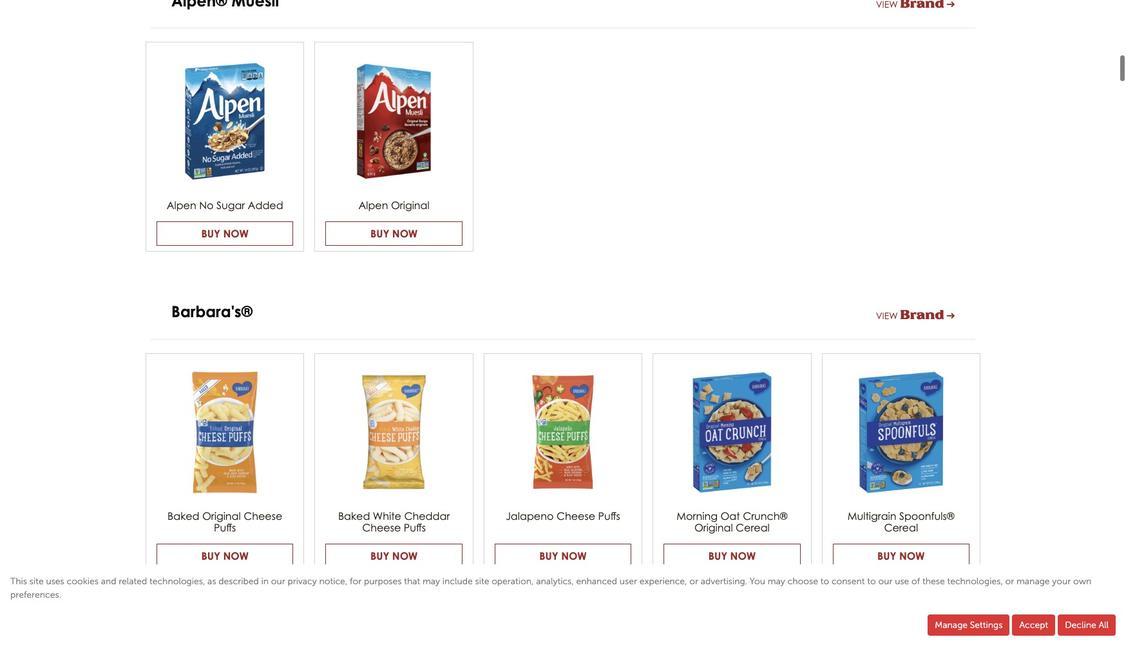 Task type: vqa. For each thing, say whether or not it's contained in the screenshot.
Alpen®
no



Task type: describe. For each thing, give the bounding box(es) containing it.
you
[[750, 577, 765, 588]]

buy now link for baked white cheddar cheese puffs
[[326, 545, 462, 569]]

multigrain spoonfuls® cereal
[[848, 510, 955, 535]]

decline all button
[[1058, 615, 1116, 636]]

cookies
[[67, 577, 98, 588]]

morning oat crunch® original cereal link
[[664, 510, 800, 535]]

white
[[373, 510, 401, 523]]

experience,
[[640, 577, 687, 588]]

alpen original image
[[315, 43, 473, 200]]

all
[[1099, 620, 1109, 631]]

now for jalapeno cheese puffs
[[561, 550, 587, 563]]

alpen for alpen no sugar added
[[167, 199, 196, 212]]

decline all
[[1065, 620, 1109, 631]]

baked for baked original cheese puffs
[[168, 510, 199, 523]]

barbaras baked white cheddar cheese puffs image
[[315, 354, 473, 512]]

alpen no sugar added link
[[157, 199, 293, 212]]

original for alpen
[[391, 199, 430, 212]]

accept
[[1019, 620, 1048, 631]]

1 may from the left
[[423, 577, 440, 588]]

now for alpen original
[[392, 228, 418, 241]]

now for morning oat crunch® original cereal
[[730, 550, 756, 563]]

for
[[350, 577, 362, 588]]

privacy notice link
[[288, 577, 345, 588]]

buy for morning oat crunch® original cereal
[[708, 550, 727, 563]]

original inside morning oat crunch® original cereal
[[694, 522, 733, 535]]

2 horizontal spatial cheese
[[557, 510, 595, 523]]

these
[[923, 577, 945, 588]]

decline
[[1065, 620, 1096, 631]]

in our
[[261, 577, 285, 588]]

manage settings button
[[928, 615, 1010, 636]]

uses
[[46, 577, 64, 588]]

operation,
[[492, 577, 534, 588]]

user
[[620, 577, 637, 588]]

buy now link for morning oat crunch® original cereal
[[664, 545, 800, 569]]

buy for baked white cheddar cheese puffs
[[370, 550, 389, 563]]

buy now for alpen no sugar added
[[201, 228, 249, 241]]

now for alpen no sugar added
[[223, 228, 249, 241]]

your
[[1052, 577, 1071, 588]]

related
[[119, 577, 147, 588]]

preferences.
[[10, 590, 61, 601]]

jalapeno cheese puffs
[[506, 510, 620, 523]]

buy now link for alpen original
[[326, 222, 462, 246]]

buy now link for multigrain spoonfuls® cereal
[[833, 545, 970, 569]]

barbaras jalapeno cheese puffs image
[[484, 354, 642, 512]]

buy for jalapeno cheese puffs
[[539, 550, 558, 563]]

multigrain
[[848, 510, 896, 523]]

buy now for morning oat crunch® original cereal
[[708, 550, 756, 563]]

accept button
[[1012, 615, 1055, 636]]

jalapeno
[[506, 510, 554, 523]]

own
[[1073, 577, 1091, 588]]

view
[[876, 310, 898, 321]]

this
[[10, 577, 27, 588]]

baked white cheddar cheese puffs link
[[326, 510, 462, 535]]

crunch®
[[743, 510, 788, 523]]

described
[[219, 577, 259, 588]]

barbara's®
[[171, 302, 253, 322]]

, for purposes that may include site operation, analytics, enhanced user experience, or advertising. you may choose to consent to our use of these technologies, or manage your own preferences.
[[10, 577, 1091, 601]]

site inside , for purposes that may include site operation, analytics, enhanced user experience, or advertising. you may choose to consent to our use of these technologies, or manage your own preferences.
[[475, 577, 489, 588]]

manage
[[935, 620, 968, 631]]

barbaras morning oat crunch® original cereal image
[[653, 354, 811, 512]]

alpen for alpen original
[[358, 199, 388, 212]]

cereal inside morning oat crunch® original cereal
[[736, 522, 770, 535]]

buy now link for jalapeno cheese puffs
[[495, 545, 631, 569]]

include
[[442, 577, 473, 588]]

puffs inside baked original cheese puffs
[[214, 522, 236, 535]]

buy now link for alpen no sugar added
[[157, 222, 293, 246]]

1 to from the left
[[821, 577, 829, 588]]

baked for baked white cheddar cheese puffs
[[338, 510, 370, 523]]

manage settings
[[935, 620, 1003, 631]]

of
[[912, 577, 920, 588]]

use
[[895, 577, 909, 588]]

sugar
[[216, 199, 245, 212]]

2 may from the left
[[768, 577, 785, 588]]

1 site from the left
[[29, 577, 44, 588]]

buy now for multigrain spoonfuls® cereal
[[877, 550, 925, 563]]

,
[[345, 577, 347, 588]]

baked original cheese puffs link
[[157, 510, 293, 535]]

morning oat crunch® original cereal
[[677, 510, 788, 535]]



Task type: locate. For each thing, give the bounding box(es) containing it.
and
[[101, 577, 116, 588]]

1 horizontal spatial or
[[1005, 577, 1014, 588]]

1 or from the left
[[689, 577, 698, 588]]

brand
[[900, 308, 944, 322]]

0 horizontal spatial or
[[689, 577, 698, 588]]

may right you
[[768, 577, 785, 588]]

to left our
[[867, 577, 876, 588]]

1 horizontal spatial cereal
[[884, 522, 918, 535]]

buy now down "alpen no sugar added"
[[201, 228, 249, 241]]

baked original cheese puffs
[[168, 510, 282, 535]]

original inside baked original cheese puffs
[[202, 510, 241, 523]]

consent
[[832, 577, 865, 588]]

baked
[[168, 510, 199, 523], [338, 510, 370, 523]]

buy now link up advertising.
[[664, 545, 800, 569]]

morning
[[677, 510, 718, 523]]

now up analytics,
[[561, 550, 587, 563]]

cheese inside baked original cheese puffs
[[244, 510, 282, 523]]

no
[[199, 199, 214, 212]]

buy now up analytics,
[[539, 550, 587, 563]]

privacy notice
[[288, 577, 345, 588]]

jalapeno cheese puffs link
[[495, 510, 631, 523]]

technologies,
[[149, 577, 205, 588], [947, 577, 1003, 588]]

2 horizontal spatial original
[[694, 522, 733, 535]]

advertising.
[[701, 577, 747, 588]]

buy now for baked white cheddar cheese puffs
[[370, 550, 418, 563]]

buy now link up analytics,
[[495, 545, 631, 569]]

1 horizontal spatial to
[[867, 577, 876, 588]]

now down alpen original "link" at the left of the page
[[392, 228, 418, 241]]

1 long arrow right image from the top
[[947, 1, 955, 10]]

no added sugar® muesli image
[[146, 43, 304, 200]]

0 horizontal spatial puffs
[[214, 522, 236, 535]]

buy now for jalapeno cheese puffs
[[539, 550, 587, 563]]

cereal up you
[[736, 522, 770, 535]]

1 horizontal spatial original
[[391, 199, 430, 212]]

that
[[404, 577, 420, 588]]

2 cereal from the left
[[884, 522, 918, 535]]

buy now up use on the right of the page
[[877, 550, 925, 563]]

buy for multigrain spoonfuls® cereal
[[877, 550, 896, 563]]

1 cereal from the left
[[736, 522, 770, 535]]

to
[[821, 577, 829, 588], [867, 577, 876, 588]]

alpen
[[167, 199, 196, 212], [358, 199, 388, 212]]

long arrow right image
[[947, 1, 955, 10], [947, 312, 955, 321]]

buy now link for baked original cheese puffs
[[157, 545, 293, 569]]

0 horizontal spatial technologies,
[[149, 577, 205, 588]]

now for baked original cheese puffs
[[223, 550, 249, 563]]

now for multigrain spoonfuls® cereal
[[899, 550, 925, 563]]

buy now down alpen original "link" at the left of the page
[[370, 228, 418, 241]]

2 baked from the left
[[338, 510, 370, 523]]

technologies, left as
[[149, 577, 205, 588]]

cereal up use on the right of the page
[[884, 522, 918, 535]]

or left manage
[[1005, 577, 1014, 588]]

chevron up image
[[1086, 614, 1096, 624]]

or left advertising.
[[689, 577, 698, 588]]

analytics,
[[536, 577, 574, 588]]

now
[[223, 228, 249, 241], [392, 228, 418, 241], [223, 550, 249, 563], [392, 550, 418, 563], [561, 550, 587, 563], [730, 550, 756, 563], [899, 550, 925, 563]]

buy now link down alpen original "link" at the left of the page
[[326, 222, 462, 246]]

choose
[[788, 577, 818, 588]]

2 technologies, from the left
[[947, 577, 1003, 588]]

buy now link
[[157, 222, 293, 246], [326, 222, 462, 246], [157, 545, 293, 569], [326, 545, 462, 569], [495, 545, 631, 569], [664, 545, 800, 569], [833, 545, 970, 569]]

puffs inside "baked white cheddar cheese puffs"
[[404, 522, 426, 535]]

buy now for alpen original
[[370, 228, 418, 241]]

2 alpen from the left
[[358, 199, 388, 212]]

2 or from the left
[[1005, 577, 1014, 588]]

buy up analytics,
[[539, 550, 558, 563]]

baked inside baked original cheese puffs
[[168, 510, 199, 523]]

1 vertical spatial long arrow right image
[[947, 312, 955, 321]]

alpen no sugar added
[[167, 199, 283, 212]]

2 long arrow right image from the top
[[947, 312, 955, 321]]

buy now for baked original cheese puffs
[[201, 550, 249, 563]]

0 horizontal spatial baked
[[168, 510, 199, 523]]

barbaras original baked cheese puffs image
[[146, 354, 304, 512]]

now for baked white cheddar cheese puffs
[[392, 550, 418, 563]]

now up of
[[899, 550, 925, 563]]

multigrain spoonfuls® cereal link
[[833, 510, 970, 535]]

buy now link up purposes
[[326, 545, 462, 569]]

technologies, right these
[[947, 577, 1003, 588]]

now up you
[[730, 550, 756, 563]]

buy up purposes
[[370, 550, 389, 563]]

site up preferences.
[[29, 577, 44, 588]]

2 to from the left
[[867, 577, 876, 588]]

site right include
[[475, 577, 489, 588]]

buy now link down alpen no sugar added 'link'
[[157, 222, 293, 246]]

original for baked
[[202, 510, 241, 523]]

enhanced
[[576, 577, 617, 588]]

original
[[391, 199, 430, 212], [202, 510, 241, 523], [694, 522, 733, 535]]

alpen original
[[358, 199, 430, 212]]

purposes
[[364, 577, 402, 588]]

cereal inside multigrain spoonfuls® cereal
[[884, 522, 918, 535]]

buy for alpen no sugar added
[[201, 228, 220, 241]]

1 horizontal spatial puffs
[[404, 522, 426, 535]]

1 baked from the left
[[168, 510, 199, 523]]

2 site from the left
[[475, 577, 489, 588]]

oat
[[721, 510, 740, 523]]

now up described
[[223, 550, 249, 563]]

buy up advertising.
[[708, 550, 727, 563]]

buy down no
[[201, 228, 220, 241]]

1 horizontal spatial may
[[768, 577, 785, 588]]

technologies, inside , for purposes that may include site operation, analytics, enhanced user experience, or advertising. you may choose to consent to our use of these technologies, or manage your own preferences.
[[947, 577, 1003, 588]]

0 horizontal spatial site
[[29, 577, 44, 588]]

0 horizontal spatial cereal
[[736, 522, 770, 535]]

buy for alpen original
[[370, 228, 389, 241]]

now down 'sugar'
[[223, 228, 249, 241]]

buy now link up as
[[157, 545, 293, 569]]

added
[[248, 199, 283, 212]]

1 horizontal spatial site
[[475, 577, 489, 588]]

1 technologies, from the left
[[149, 577, 205, 588]]

puffs
[[598, 510, 620, 523], [214, 522, 236, 535], [404, 522, 426, 535]]

buy
[[201, 228, 220, 241], [370, 228, 389, 241], [201, 550, 220, 563], [370, 550, 389, 563], [539, 550, 558, 563], [708, 550, 727, 563], [877, 550, 896, 563]]

buy now up as
[[201, 550, 249, 563]]

0 horizontal spatial cheese
[[244, 510, 282, 523]]

or
[[689, 577, 698, 588], [1005, 577, 1014, 588]]

view brand
[[876, 308, 944, 322]]

alpen original link
[[326, 199, 462, 212]]

buy now
[[201, 228, 249, 241], [370, 228, 418, 241], [201, 550, 249, 563], [370, 550, 418, 563], [539, 550, 587, 563], [708, 550, 756, 563], [877, 550, 925, 563]]

buy up as
[[201, 550, 220, 563]]

settings
[[970, 620, 1003, 631]]

cheese inside "baked white cheddar cheese puffs"
[[362, 522, 401, 535]]

0 horizontal spatial to
[[821, 577, 829, 588]]

buy down alpen original "link" at the left of the page
[[370, 228, 389, 241]]

spoonfuls®
[[899, 510, 955, 523]]

buy now link up use on the right of the page
[[833, 545, 970, 569]]

1 horizontal spatial alpen
[[358, 199, 388, 212]]

may right that
[[423, 577, 440, 588]]

cheddar
[[404, 510, 450, 523]]

baked white cheddar cheese puffs
[[338, 510, 450, 535]]

1 horizontal spatial cheese
[[362, 522, 401, 535]]

site
[[29, 577, 44, 588], [475, 577, 489, 588]]

now up that
[[392, 550, 418, 563]]

baked inside "baked white cheddar cheese puffs"
[[338, 510, 370, 523]]

0 horizontal spatial original
[[202, 510, 241, 523]]

manage
[[1017, 577, 1050, 588]]

buy for baked original cheese puffs
[[201, 550, 220, 563]]

buy now up purposes
[[370, 550, 418, 563]]

as
[[208, 577, 216, 588]]

2 horizontal spatial puffs
[[598, 510, 620, 523]]

our
[[878, 577, 892, 588]]

1 horizontal spatial baked
[[338, 510, 370, 523]]

cheese
[[244, 510, 282, 523], [557, 510, 595, 523], [362, 522, 401, 535]]

1 alpen from the left
[[167, 199, 196, 212]]

buy now up advertising.
[[708, 550, 756, 563]]

0 horizontal spatial alpen
[[167, 199, 196, 212]]

to right choose at the right of the page
[[821, 577, 829, 588]]

0 vertical spatial long arrow right image
[[947, 1, 955, 10]]

buy up our
[[877, 550, 896, 563]]

cereal
[[736, 522, 770, 535], [884, 522, 918, 535]]

original multigrain spoonfuls® cereal image
[[822, 354, 980, 512]]

may
[[423, 577, 440, 588], [768, 577, 785, 588]]

this site uses cookies and related technologies, as described in our privacy notice
[[10, 577, 345, 588]]

0 horizontal spatial may
[[423, 577, 440, 588]]

1 horizontal spatial technologies,
[[947, 577, 1003, 588]]



